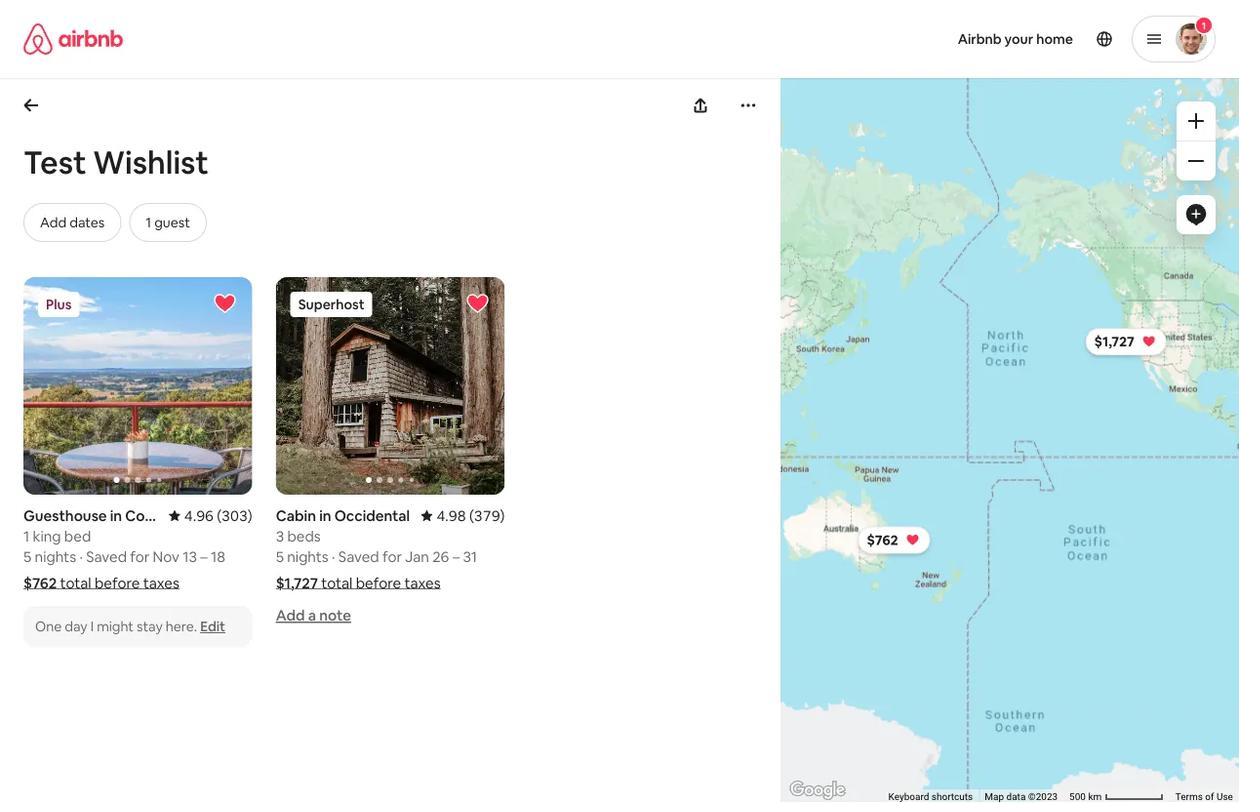 Task type: describe. For each thing, give the bounding box(es) containing it.
4.96 out of 5 average rating,  303 reviews image
[[169, 506, 252, 525]]

google map
including 2 saved stays. region
[[718, 0, 1239, 803]]

of
[[1206, 791, 1215, 803]]

26
[[432, 547, 449, 566]]

data
[[1007, 791, 1026, 803]]

$1,727 inside button
[[1095, 333, 1135, 351]]

4.98 out of 5 average rating,  379 reviews image
[[421, 506, 505, 525]]

for inside cabin in occidental 3 beds 5 nights · saved for jan 26 – 31 $1,727 total before taxes
[[383, 547, 402, 566]]

profile element
[[643, 0, 1216, 78]]

map
[[985, 791, 1004, 803]]

1 guest button
[[129, 203, 207, 242]]

guest
[[154, 214, 190, 231]]

google image
[[786, 778, 850, 803]]

total inside cabin in occidental 3 beds 5 nights · saved for jan 26 – 31 $1,727 total before taxes
[[321, 573, 353, 592]]

1 guest
[[146, 214, 190, 231]]

keyboard shortcuts
[[889, 791, 973, 803]]

– inside cabin in occidental 3 beds 5 nights · saved for jan 26 – 31 $1,727 total before taxes
[[452, 547, 460, 566]]

4.96
[[184, 506, 214, 525]]

1 for 1 guest
[[146, 214, 151, 231]]

4.98
[[437, 506, 466, 525]]

$762 inside button
[[867, 531, 899, 549]]

before inside cabin in occidental 3 beds 5 nights · saved for jan 26 – 31 $1,727 total before taxes
[[356, 573, 401, 592]]

500 km button
[[1064, 790, 1170, 803]]

· inside 1 king bed 5 nights · saved for nov 13 – 18 $762 total before taxes
[[79, 547, 83, 566]]

zoom in image
[[1189, 113, 1204, 129]]

nights inside cabin in occidental 3 beds 5 nights · saved for jan 26 – 31 $1,727 total before taxes
[[287, 547, 329, 566]]

saved inside cabin in occidental 3 beds 5 nights · saved for jan 26 – 31 $1,727 total before taxes
[[339, 547, 379, 566]]

add for add a note
[[276, 606, 305, 625]]

one day i might stay here. edit
[[35, 618, 225, 635]]

your
[[1005, 30, 1034, 48]]

(379)
[[469, 506, 505, 525]]

group for 4.96 (303)
[[23, 277, 252, 495]]

500
[[1070, 791, 1086, 803]]

taxes inside cabin in occidental 3 beds 5 nights · saved for jan 26 – 31 $1,727 total before taxes
[[404, 573, 441, 592]]

total inside 1 king bed 5 nights · saved for nov 13 – 18 $762 total before taxes
[[60, 573, 91, 592]]

$1,727 button
[[1086, 328, 1167, 355]]

dates
[[69, 214, 105, 231]]

might
[[97, 618, 134, 635]]

km
[[1089, 791, 1102, 803]]

wishlist
[[93, 142, 209, 182]]

add dates
[[40, 214, 105, 231]]

bed
[[64, 526, 91, 545]]

nights inside 1 king bed 5 nights · saved for nov 13 – 18 $762 total before taxes
[[35, 547, 76, 566]]

airbnb
[[958, 30, 1002, 48]]

map data ©2023
[[985, 791, 1058, 803]]

1 king bed 5 nights · saved for nov 13 – 18 $762 total before taxes
[[23, 526, 225, 592]]

test wishlist
[[23, 142, 209, 182]]

1 for 1
[[1202, 19, 1206, 32]]

note
[[319, 606, 351, 625]]

edit button
[[200, 618, 225, 635]]

edit
[[200, 618, 225, 635]]

terms of use link
[[1176, 791, 1234, 803]]



Task type: vqa. For each thing, say whether or not it's contained in the screenshot.
km
yes



Task type: locate. For each thing, give the bounding box(es) containing it.
zoom out image
[[1189, 153, 1204, 169]]

$762
[[867, 531, 899, 549], [23, 573, 57, 592]]

total
[[60, 573, 91, 592], [321, 573, 353, 592]]

for inside 1 king bed 5 nights · saved for nov 13 – 18 $762 total before taxes
[[130, 547, 150, 566]]

500 km
[[1070, 791, 1105, 803]]

1 total from the left
[[60, 573, 91, 592]]

add
[[40, 214, 67, 231], [276, 606, 305, 625]]

add left a
[[276, 606, 305, 625]]

1 left king
[[23, 526, 29, 545]]

2 taxes from the left
[[404, 573, 441, 592]]

1 up zoom in image
[[1202, 19, 1206, 32]]

for left nov
[[130, 547, 150, 566]]

· inside cabin in occidental 3 beds 5 nights · saved for jan 26 – 31 $1,727 total before taxes
[[332, 547, 335, 566]]

0 horizontal spatial $1,727
[[276, 573, 318, 592]]

· down occidental
[[332, 547, 335, 566]]

group for 4.98 (379)
[[276, 277, 505, 495]]

before
[[95, 573, 140, 592], [356, 573, 401, 592]]

$1,727 inside cabin in occidental 3 beds 5 nights · saved for jan 26 – 31 $1,727 total before taxes
[[276, 573, 318, 592]]

king
[[33, 526, 61, 545]]

taxes down jan on the left bottom
[[404, 573, 441, 592]]

for
[[130, 547, 150, 566], [383, 547, 402, 566]]

1 · from the left
[[79, 547, 83, 566]]

1 button
[[1132, 16, 1216, 62]]

2 before from the left
[[356, 573, 401, 592]]

1 – from the left
[[200, 547, 208, 566]]

beds
[[287, 526, 321, 545]]

1 inside 1 king bed 5 nights · saved for nov 13 – 18 $762 total before taxes
[[23, 526, 29, 545]]

2 horizontal spatial 1
[[1202, 19, 1206, 32]]

5 inside 1 king bed 5 nights · saved for nov 13 – 18 $762 total before taxes
[[23, 547, 31, 566]]

5 inside cabin in occidental 3 beds 5 nights · saved for jan 26 – 31 $1,727 total before taxes
[[276, 547, 284, 566]]

before inside 1 king bed 5 nights · saved for nov 13 – 18 $762 total before taxes
[[95, 573, 140, 592]]

saved inside 1 king bed 5 nights · saved for nov 13 – 18 $762 total before taxes
[[86, 547, 127, 566]]

$762 inside 1 king bed 5 nights · saved for nov 13 – 18 $762 total before taxes
[[23, 573, 57, 592]]

1 horizontal spatial –
[[452, 547, 460, 566]]

keyboard
[[889, 791, 930, 803]]

remove from wishlist: cabin in occidental image
[[466, 292, 489, 315]]

1 horizontal spatial $1,727
[[1095, 333, 1135, 351]]

$1,727
[[1095, 333, 1135, 351], [276, 573, 318, 592]]

2 5 from the left
[[276, 547, 284, 566]]

add inside dropdown button
[[40, 214, 67, 231]]

1 horizontal spatial add
[[276, 606, 305, 625]]

stay
[[137, 618, 163, 635]]

1 horizontal spatial ·
[[332, 547, 335, 566]]

1 vertical spatial $762
[[23, 573, 57, 592]]

1 inside dropdown button
[[146, 214, 151, 231]]

before down occidental
[[356, 573, 401, 592]]

1 horizontal spatial $762
[[867, 531, 899, 549]]

1 nights from the left
[[35, 547, 76, 566]]

0 vertical spatial 1
[[1202, 19, 1206, 32]]

use
[[1217, 791, 1234, 803]]

1 5 from the left
[[23, 547, 31, 566]]

add left dates
[[40, 214, 67, 231]]

saved down 'bed'
[[86, 547, 127, 566]]

nights
[[35, 547, 76, 566], [287, 547, 329, 566]]

1 horizontal spatial for
[[383, 547, 402, 566]]

13
[[183, 547, 197, 566]]

1 saved from the left
[[86, 547, 127, 566]]

1 horizontal spatial 1
[[146, 214, 151, 231]]

0 horizontal spatial ·
[[79, 547, 83, 566]]

i
[[90, 618, 94, 635]]

add a place to the map image
[[1185, 203, 1208, 226]]

2 · from the left
[[332, 547, 335, 566]]

add a note button
[[276, 606, 351, 625]]

–
[[200, 547, 208, 566], [452, 547, 460, 566]]

2 vertical spatial 1
[[23, 526, 29, 545]]

2 for from the left
[[383, 547, 402, 566]]

– left 31
[[452, 547, 460, 566]]

1 vertical spatial $1,727
[[276, 573, 318, 592]]

total up "note"
[[321, 573, 353, 592]]

3
[[276, 526, 284, 545]]

0 horizontal spatial taxes
[[143, 573, 179, 592]]

1 horizontal spatial total
[[321, 573, 353, 592]]

0 horizontal spatial for
[[130, 547, 150, 566]]

1 vertical spatial add
[[276, 606, 305, 625]]

airbnb your home
[[958, 30, 1074, 48]]

1 left guest
[[146, 214, 151, 231]]

saved
[[86, 547, 127, 566], [339, 547, 379, 566]]

a
[[308, 606, 316, 625]]

nights down beds
[[287, 547, 329, 566]]

0 horizontal spatial add
[[40, 214, 67, 231]]

0 horizontal spatial –
[[200, 547, 208, 566]]

keyboard shortcuts button
[[889, 790, 973, 803]]

4.98 (379)
[[437, 506, 505, 525]]

· down 'bed'
[[79, 547, 83, 566]]

for left jan on the left bottom
[[383, 547, 402, 566]]

2 total from the left
[[321, 573, 353, 592]]

taxes
[[143, 573, 179, 592], [404, 573, 441, 592]]

airbnb your home link
[[946, 19, 1085, 60]]

1 before from the left
[[95, 573, 140, 592]]

1 horizontal spatial group
[[276, 277, 505, 495]]

in
[[319, 506, 331, 525]]

1 inside 'dropdown button'
[[1202, 19, 1206, 32]]

2 nights from the left
[[287, 547, 329, 566]]

0 horizontal spatial saved
[[86, 547, 127, 566]]

1 horizontal spatial 5
[[276, 547, 284, 566]]

18
[[211, 547, 225, 566]]

day
[[65, 618, 87, 635]]

0 horizontal spatial $762
[[23, 573, 57, 592]]

0 horizontal spatial nights
[[35, 547, 76, 566]]

0 vertical spatial $762
[[867, 531, 899, 549]]

1 vertical spatial 1
[[146, 214, 151, 231]]

1 horizontal spatial saved
[[339, 547, 379, 566]]

4.96 (303)
[[184, 506, 252, 525]]

1 horizontal spatial nights
[[287, 547, 329, 566]]

0 horizontal spatial 1
[[23, 526, 29, 545]]

add a note
[[276, 606, 351, 625]]

cabin in occidental 3 beds 5 nights · saved for jan 26 – 31 $1,727 total before taxes
[[276, 506, 477, 592]]

2 – from the left
[[452, 547, 460, 566]]

31
[[463, 547, 477, 566]]

2 group from the left
[[276, 277, 505, 495]]

shortcuts
[[932, 791, 973, 803]]

jan
[[405, 547, 429, 566]]

terms of use
[[1176, 791, 1234, 803]]

5
[[23, 547, 31, 566], [276, 547, 284, 566]]

remove from wishlist: guesthouse in coorabell image
[[213, 292, 237, 315]]

group
[[23, 277, 252, 495], [276, 277, 505, 495]]

– right the '13'
[[200, 547, 208, 566]]

nights down king
[[35, 547, 76, 566]]

saved down occidental
[[339, 547, 379, 566]]

nov
[[153, 547, 179, 566]]

one
[[35, 618, 62, 635]]

taxes inside 1 king bed 5 nights · saved for nov 13 – 18 $762 total before taxes
[[143, 573, 179, 592]]

0 vertical spatial $1,727
[[1095, 333, 1135, 351]]

0 horizontal spatial 5
[[23, 547, 31, 566]]

cabin
[[276, 506, 316, 525]]

1 horizontal spatial taxes
[[404, 573, 441, 592]]

0 horizontal spatial group
[[23, 277, 252, 495]]

1 group from the left
[[23, 277, 252, 495]]

total up "day"
[[60, 573, 91, 592]]

home
[[1037, 30, 1074, 48]]

– inside 1 king bed 5 nights · saved for nov 13 – 18 $762 total before taxes
[[200, 547, 208, 566]]

add dates button
[[23, 203, 121, 242]]

(303)
[[217, 506, 252, 525]]

·
[[79, 547, 83, 566], [332, 547, 335, 566]]

1
[[1202, 19, 1206, 32], [146, 214, 151, 231], [23, 526, 29, 545]]

taxes down nov
[[143, 573, 179, 592]]

$762 button
[[858, 527, 931, 554]]

0 horizontal spatial before
[[95, 573, 140, 592]]

1 horizontal spatial before
[[356, 573, 401, 592]]

1 for 1 king bed 5 nights · saved for nov 13 – 18 $762 total before taxes
[[23, 526, 29, 545]]

©2023
[[1029, 791, 1058, 803]]

before up might
[[95, 573, 140, 592]]

terms
[[1176, 791, 1203, 803]]

test
[[23, 142, 86, 182]]

add for add dates
[[40, 214, 67, 231]]

0 horizontal spatial total
[[60, 573, 91, 592]]

1 taxes from the left
[[143, 573, 179, 592]]

2 saved from the left
[[339, 547, 379, 566]]

1 for from the left
[[130, 547, 150, 566]]

occidental
[[334, 506, 410, 525]]

0 vertical spatial add
[[40, 214, 67, 231]]

here.
[[166, 618, 197, 635]]



